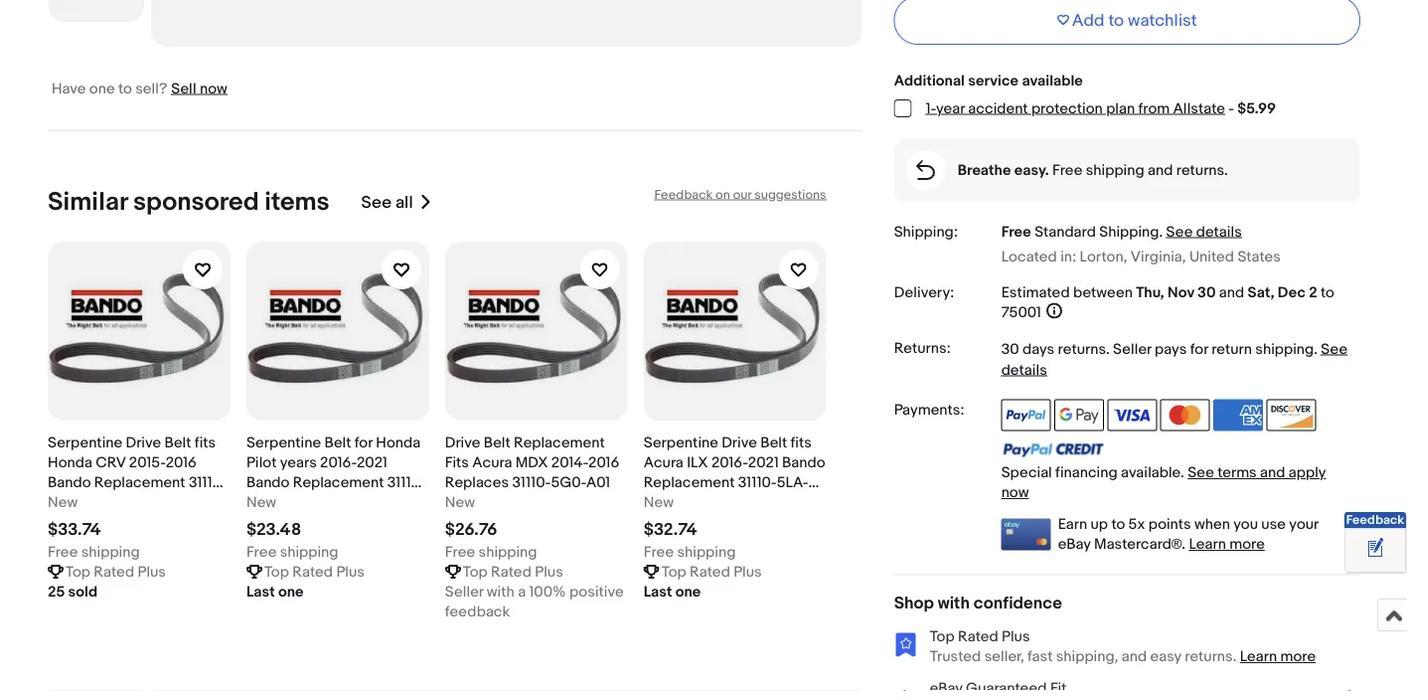 Task type: describe. For each thing, give the bounding box(es) containing it.
a
[[518, 582, 526, 600]]

ilx
[[687, 453, 708, 471]]

25
[[48, 582, 65, 600]]

virginia,
[[1131, 248, 1187, 266]]

plus for $26.76
[[535, 563, 563, 580]]

serpentine for $32.74
[[644, 433, 719, 451]]

available.
[[1122, 464, 1185, 482]]

trusted
[[930, 648, 982, 666]]

up
[[1091, 516, 1109, 534]]

with details__icon image for top
[[894, 632, 918, 657]]

$32.74 text field
[[644, 519, 698, 540]]

paypal image
[[1002, 399, 1052, 431]]

top rated plus text field for $26.76
[[463, 562, 563, 581]]

Free shipping text field
[[644, 542, 736, 562]]

google pay image
[[1055, 399, 1105, 431]]

new text field for $33.74
[[48, 492, 78, 512]]

terms
[[1218, 464, 1257, 482]]

2015-
[[129, 453, 166, 471]]

31110- for $32.74
[[738, 473, 777, 491]]

on
[[716, 187, 731, 202]]

sat,
[[1248, 284, 1275, 302]]

see all link
[[361, 187, 433, 218]]

top inside the top rated plus trusted seller, fast shipping, and easy returns. learn more
[[930, 628, 955, 646]]

top rated plus text field for $32.74
[[662, 562, 762, 581]]

bando for $32.74
[[783, 453, 826, 471]]

returns:
[[894, 340, 951, 358]]

drive for $33.74
[[126, 433, 161, 451]]

30 days returns . seller pays for return shipping .
[[1002, 340, 1322, 358]]

$5.99
[[1238, 99, 1277, 117]]

have one to sell? sell now
[[52, 79, 228, 97]]

standard shipping . see details
[[1035, 223, 1243, 241]]

serpentine drive belt fits acura ilx  2016-2021 bando replacement 31110-5la- a02
[[644, 433, 826, 511]]

between
[[1074, 284, 1133, 302]]

your
[[1290, 516, 1319, 534]]

30 inside "estimated between thu, nov 30 and sat, dec 2 to 75001"
[[1198, 284, 1216, 302]]

replaces
[[445, 473, 509, 491]]

returns. inside the top rated plus trusted seller, fast shipping, and easy returns. learn more
[[1185, 648, 1237, 666]]

new for $33.74
[[48, 493, 78, 511]]

our
[[733, 187, 752, 202]]

fits
[[445, 453, 469, 471]]

5g0-
[[551, 473, 587, 491]]

rated for $23.48
[[293, 563, 333, 580]]

lorton,
[[1080, 248, 1128, 266]]

25 sold
[[48, 582, 97, 600]]

details inside 'see details'
[[1002, 361, 1048, 379]]

feedback for feedback
[[1347, 513, 1405, 528]]

add
[[1073, 10, 1105, 31]]

new $33.74 free shipping
[[48, 493, 140, 561]]

rated inside the top rated plus trusted seller, fast shipping, and easy returns. learn more
[[958, 628, 999, 646]]

united
[[1190, 248, 1235, 266]]

see details link for seller
[[1002, 340, 1348, 379]]

returns
[[1058, 340, 1107, 358]]

points
[[1149, 516, 1192, 534]]

see details link for details
[[1167, 223, 1243, 241]]

for inside serpentine belt for honda pilot years 2016-2021 bando replacement 31110- rlv-a02
[[355, 433, 373, 451]]

replacement for $32.74
[[644, 473, 735, 491]]

2021 for $32.74
[[748, 453, 779, 471]]

states
[[1238, 248, 1281, 266]]

from
[[1139, 99, 1170, 117]]

breathe easy. free shipping and returns.
[[958, 161, 1229, 179]]

honda inside serpentine belt for honda pilot years 2016-2021 bando replacement 31110- rlv-a02
[[376, 433, 421, 451]]

feedback on our suggestions link
[[655, 187, 827, 202]]

2021 for $23.48
[[357, 453, 388, 471]]

breathe
[[958, 161, 1012, 179]]

rlv-
[[246, 493, 277, 511]]

and inside see terms and apply now
[[1261, 464, 1286, 482]]

25 sold text field
[[48, 581, 97, 601]]

add to watchlist button
[[894, 0, 1361, 45]]

5la- for $32.74
[[777, 473, 809, 491]]

estimated between thu, nov 30 and sat, dec 2 to 75001
[[1002, 284, 1335, 322]]

payments:
[[894, 401, 965, 419]]

top for $26.76
[[463, 563, 488, 580]]

apply
[[1289, 464, 1327, 482]]

last one for $32.74
[[644, 582, 701, 600]]

top for $32.74
[[662, 563, 687, 580]]

top rated plus for $26.76
[[463, 563, 563, 580]]

2 horizontal spatial .
[[1315, 340, 1318, 358]]

sponsored
[[133, 187, 259, 218]]

serpentine drive belt fits honda crv 2015-2016 bando replacement 31110- 5la-a02
[[48, 433, 227, 511]]

last for $32.74
[[644, 582, 673, 600]]

when
[[1195, 516, 1231, 534]]

top for $23.48
[[264, 563, 289, 580]]

1 horizontal spatial .
[[1160, 223, 1164, 241]]

year
[[937, 99, 965, 117]]

$33.74
[[48, 519, 101, 540]]

days
[[1023, 340, 1055, 358]]

you
[[1234, 516, 1259, 534]]

feedback
[[445, 602, 510, 620]]

new $23.48 free shipping
[[246, 493, 339, 561]]

acura for serpentine drive belt fits acura ilx  2016-2021 bando replacement 31110-5la- a02
[[644, 453, 684, 471]]

bando for $33.74
[[48, 473, 91, 491]]

1-
[[926, 99, 937, 117]]

2014-
[[552, 453, 589, 471]]

top rated plus for $33.74
[[66, 563, 166, 580]]

$23.48
[[246, 519, 301, 540]]

31110- inside the "drive belt replacement fits acura mdx 2014-2016 replaces 31110-5g0-a01 new $26.76 free shipping"
[[512, 473, 551, 491]]

a02 for $23.48
[[277, 493, 305, 511]]

rated for $32.74
[[690, 563, 731, 580]]

sell now link
[[171, 79, 228, 97]]

to left sell? in the left top of the page
[[118, 79, 132, 97]]

0 horizontal spatial one
[[89, 79, 115, 97]]

drive for $32.74
[[722, 433, 757, 451]]

free for $33.74
[[48, 543, 78, 561]]

and inside "estimated between thu, nov 30 and sat, dec 2 to 75001"
[[1220, 284, 1245, 302]]

special
[[1002, 464, 1053, 482]]

a02 for $32.74
[[644, 493, 672, 511]]

shipping for $32.74
[[678, 543, 736, 561]]

feedback on our suggestions
[[655, 187, 827, 202]]

see details
[[1002, 340, 1348, 379]]

suggestions
[[755, 187, 827, 202]]

free shipping text field for $23.48
[[246, 542, 339, 562]]

new inside the "drive belt replacement fits acura mdx 2014-2016 replaces 31110-5g0-a01 new $26.76 free shipping"
[[445, 493, 475, 511]]

dec
[[1278, 284, 1306, 302]]

new text field for $32.74
[[644, 492, 674, 512]]

shop
[[894, 593, 935, 614]]

crv
[[96, 453, 126, 471]]

discover image
[[1267, 399, 1317, 431]]

2
[[1310, 284, 1318, 302]]

learn more link for trusted seller, fast shipping, and easy returns.
[[1241, 648, 1317, 666]]

belt inside serpentine belt for honda pilot years 2016-2021 bando replacement 31110- rlv-a02
[[325, 433, 351, 451]]

and down from
[[1148, 161, 1174, 179]]

confidence
[[974, 593, 1063, 614]]

protection
[[1032, 99, 1103, 117]]

top rated plus for $23.48
[[264, 563, 365, 580]]

top rated plus text field for $33.74
[[66, 562, 166, 581]]

years
[[280, 453, 317, 471]]

now inside see terms and apply now
[[1002, 484, 1030, 502]]

have
[[52, 79, 86, 97]]

ebay
[[1059, 536, 1091, 553]]

2016- for $32.74
[[712, 453, 748, 471]]

and inside the top rated plus trusted seller, fast shipping, and easy returns. learn more
[[1122, 648, 1148, 666]]

one for $32.74
[[676, 582, 701, 600]]

-
[[1229, 99, 1235, 117]]

31110- for $33.74
[[189, 473, 227, 491]]

a01
[[587, 473, 611, 491]]

easy
[[1151, 648, 1182, 666]]

positive
[[570, 582, 624, 600]]

rated for $26.76
[[491, 563, 532, 580]]

estimated
[[1002, 284, 1070, 302]]

sold
[[68, 582, 97, 600]]

free for $32.74
[[644, 543, 674, 561]]

rated for $33.74
[[94, 563, 134, 580]]

available
[[1023, 72, 1083, 90]]



Task type: locate. For each thing, give the bounding box(es) containing it.
1 vertical spatial see details link
[[1002, 340, 1348, 379]]

1 2016 from the left
[[166, 453, 197, 471]]

1 vertical spatial learn
[[1241, 648, 1278, 666]]

. down 2 in the top of the page
[[1315, 340, 1318, 358]]

2 horizontal spatial new text field
[[644, 492, 674, 512]]

serpentine up crv
[[48, 433, 123, 451]]

acura up the replaces
[[473, 453, 512, 471]]

bando inside serpentine drive belt fits acura ilx  2016-2021 bando replacement 31110-5la- a02
[[783, 453, 826, 471]]

one for $23.48
[[278, 582, 304, 600]]

1 horizontal spatial serpentine
[[246, 433, 321, 451]]

2016 for serpentine drive belt fits honda crv 2015-2016 bando replacement 31110- 5la-a02
[[166, 453, 197, 471]]

free inside new $33.74 free shipping
[[48, 543, 78, 561]]

top for $33.74
[[66, 563, 90, 580]]

0 horizontal spatial fits
[[195, 433, 216, 451]]

watchlist
[[1129, 10, 1198, 31]]

learn inside the top rated plus trusted seller, fast shipping, and easy returns. learn more
[[1241, 648, 1278, 666]]

add to watchlist
[[1073, 10, 1198, 31]]

to right add
[[1109, 10, 1125, 31]]

replacement down 2015-
[[94, 473, 185, 491]]

new text field up $33.74 "text box"
[[48, 492, 78, 512]]

1 horizontal spatial seller
[[1114, 340, 1152, 358]]

free down '$23.48'
[[246, 543, 277, 561]]

drive inside the "drive belt replacement fits acura mdx 2014-2016 replaces 31110-5g0-a01 new $26.76 free shipping"
[[445, 433, 481, 451]]

0 horizontal spatial acura
[[473, 453, 512, 471]]

75001
[[1002, 304, 1042, 322]]

feedback right the your
[[1347, 513, 1405, 528]]

2 belt from the left
[[325, 433, 351, 451]]

1 horizontal spatial last one text field
[[644, 581, 701, 601]]

2 horizontal spatial bando
[[783, 453, 826, 471]]

shipping inside new $32.74 free shipping
[[678, 543, 736, 561]]

belt
[[165, 433, 191, 451], [325, 433, 351, 451], [484, 433, 511, 451], [761, 433, 788, 451]]

learn down when
[[1190, 536, 1227, 553]]

new text field down the replaces
[[445, 492, 475, 512]]

2016- for $23.48
[[320, 453, 357, 471]]

replacement inside "serpentine drive belt fits honda crv 2015-2016 bando replacement 31110- 5la-a02"
[[94, 473, 185, 491]]

more
[[1230, 536, 1266, 553], [1281, 648, 1317, 666]]

top rated plus text field down new $32.74 free shipping
[[662, 562, 762, 581]]

use
[[1262, 516, 1287, 534]]

serpentine
[[48, 433, 123, 451], [246, 433, 321, 451], [644, 433, 719, 451]]

seller inside seller with a 100% positive feedback
[[445, 582, 484, 600]]

4 31110- from the left
[[738, 473, 777, 491]]

2 fits from the left
[[791, 433, 812, 451]]

free shipping text field down $33.74 "text box"
[[48, 542, 140, 562]]

0 horizontal spatial for
[[355, 433, 373, 451]]

feedback left on
[[655, 187, 713, 202]]

drive up 2015-
[[126, 433, 161, 451]]

serpentine up years
[[246, 433, 321, 451]]

acura inside serpentine drive belt fits acura ilx  2016-2021 bando replacement 31110-5la- a02
[[644, 453, 684, 471]]

1 horizontal spatial for
[[1191, 340, 1209, 358]]

Top Rated Plus text field
[[66, 562, 166, 581], [463, 562, 563, 581]]

free shipping text field for $33.74
[[48, 542, 140, 562]]

replacement for $23.48
[[293, 473, 384, 491]]

top
[[66, 563, 90, 580], [264, 563, 289, 580], [463, 563, 488, 580], [662, 563, 687, 580], [930, 628, 955, 646]]

similar sponsored items
[[48, 187, 330, 218]]

learn more link for earn up to 5x points when you use your ebay mastercard®.
[[1190, 536, 1266, 553]]

new up $23.48 text field on the left of page
[[246, 493, 277, 511]]

additional
[[894, 72, 965, 90]]

3 drive from the left
[[722, 433, 757, 451]]

top up feedback
[[463, 563, 488, 580]]

1 vertical spatial 30
[[1002, 340, 1020, 358]]

0 horizontal spatial feedback
[[655, 187, 713, 202]]

1 vertical spatial learn more link
[[1241, 648, 1317, 666]]

4 top rated plus from the left
[[662, 563, 762, 580]]

2 top rated plus text field from the left
[[662, 562, 762, 581]]

see inside 'see details'
[[1322, 340, 1348, 358]]

2021 right ilx
[[748, 453, 779, 471]]

1 last one from the left
[[246, 582, 304, 600]]

.
[[1160, 223, 1164, 241], [1107, 340, 1110, 358], [1315, 340, 1318, 358]]

1 horizontal spatial with
[[938, 593, 970, 614]]

Free shipping text field
[[48, 542, 140, 562], [246, 542, 339, 562], [445, 542, 537, 562]]

shipping for $33.74
[[81, 543, 140, 561]]

1 vertical spatial seller
[[445, 582, 484, 600]]

special financing available.
[[1002, 464, 1188, 482]]

0 horizontal spatial details
[[1002, 361, 1048, 379]]

replacement inside the "drive belt replacement fits acura mdx 2014-2016 replaces 31110-5g0-a01 new $26.76 free shipping"
[[514, 433, 605, 451]]

0 horizontal spatial last one
[[246, 582, 304, 600]]

0 horizontal spatial free shipping text field
[[48, 542, 140, 562]]

shipping down plan at top right
[[1086, 161, 1145, 179]]

shipping inside new $33.74 free shipping
[[81, 543, 140, 561]]

all
[[396, 192, 413, 213]]

1 horizontal spatial top rated plus text field
[[463, 562, 563, 581]]

ebay mastercard image
[[1002, 519, 1052, 551]]

plus up 100% at the bottom left of page
[[535, 563, 563, 580]]

top up trusted
[[930, 628, 955, 646]]

0 vertical spatial see details link
[[1167, 223, 1243, 241]]

shipping down $33.74 "text box"
[[81, 543, 140, 561]]

master card image
[[1161, 399, 1211, 431]]

2 last one text field from the left
[[644, 581, 701, 601]]

1 vertical spatial more
[[1281, 648, 1317, 666]]

seller
[[1114, 340, 1152, 358], [445, 582, 484, 600]]

0 horizontal spatial last one text field
[[246, 581, 304, 601]]

1 horizontal spatial last one
[[644, 582, 701, 600]]

1 vertical spatial for
[[355, 433, 373, 451]]

1 horizontal spatial details
[[1197, 223, 1243, 241]]

2016 for drive belt replacement fits acura mdx 2014-2016 replaces 31110-5g0-a01 new $26.76 free shipping
[[589, 453, 620, 471]]

a02 up $32.74 text field
[[644, 493, 672, 511]]

bando
[[783, 453, 826, 471], [48, 473, 91, 491], [246, 473, 290, 491]]

1 belt from the left
[[165, 433, 191, 451]]

0 vertical spatial with details__icon image
[[917, 160, 936, 180]]

new inside new $33.74 free shipping
[[48, 493, 78, 511]]

0 horizontal spatial with
[[487, 582, 515, 600]]

0 horizontal spatial top rated plus text field
[[264, 562, 365, 581]]

to inside button
[[1109, 10, 1125, 31]]

0 horizontal spatial honda
[[48, 453, 92, 471]]

seller with a 100% positive feedback
[[445, 582, 627, 620]]

1 horizontal spatial 2021
[[748, 453, 779, 471]]

serpentine inside "serpentine drive belt fits honda crv 2015-2016 bando replacement 31110- 5la-a02"
[[48, 433, 123, 451]]

shipping up a at the bottom left of the page
[[479, 543, 537, 561]]

bando for $23.48
[[246, 473, 290, 491]]

sell
[[171, 79, 196, 97]]

2 2016- from the left
[[712, 453, 748, 471]]

2016- inside serpentine belt for honda pilot years 2016-2021 bando replacement 31110- rlv-a02
[[320, 453, 357, 471]]

one down '$23.48'
[[278, 582, 304, 600]]

shipping
[[1100, 223, 1160, 241]]

free right 'easy.'
[[1053, 161, 1083, 179]]

1 last one text field from the left
[[246, 581, 304, 601]]

serpentine up ilx
[[644, 433, 719, 451]]

feedback for feedback on our suggestions
[[655, 187, 713, 202]]

2 acura from the left
[[644, 453, 684, 471]]

1 horizontal spatial fits
[[791, 433, 812, 451]]

in:
[[1061, 248, 1077, 266]]

replacement down years
[[293, 473, 384, 491]]

1 horizontal spatial acura
[[644, 453, 684, 471]]

0 vertical spatial seller
[[1114, 340, 1152, 358]]

replacement up 2014-
[[514, 433, 605, 451]]

free down $32.74
[[644, 543, 674, 561]]

2021
[[357, 453, 388, 471], [748, 453, 779, 471]]

top rated plus text field down new $23.48 free shipping
[[264, 562, 365, 581]]

with details__icon image down the shop at the bottom
[[894, 632, 918, 657]]

31110- inside serpentine drive belt fits acura ilx  2016-2021 bando replacement 31110-5la- a02
[[738, 473, 777, 491]]

2016 right crv
[[166, 453, 197, 471]]

3 new from the left
[[445, 493, 475, 511]]

rated up sold
[[94, 563, 134, 580]]

sell?
[[135, 79, 167, 97]]

2021 inside serpentine drive belt fits acura ilx  2016-2021 bando replacement 31110-5la- a02
[[748, 453, 779, 471]]

a02 inside serpentine drive belt fits acura ilx  2016-2021 bando replacement 31110-5la- a02
[[644, 493, 672, 511]]

belt inside serpentine drive belt fits acura ilx  2016-2021 bando replacement 31110-5la- a02
[[761, 433, 788, 451]]

new for $23.48
[[246, 493, 277, 511]]

5la- inside "serpentine drive belt fits honda crv 2015-2016 bando replacement 31110- 5la-a02"
[[48, 493, 79, 511]]

2 top rated plus from the left
[[264, 563, 365, 580]]

new inside new $23.48 free shipping
[[246, 493, 277, 511]]

shipping down $32.74
[[678, 543, 736, 561]]

free for $23.48
[[246, 543, 277, 561]]

$23.48 text field
[[246, 519, 301, 540]]

now right sell
[[200, 79, 228, 97]]

top rated plus text field for $23.48
[[264, 562, 365, 581]]

1 vertical spatial with details__icon image
[[894, 632, 918, 657]]

0 vertical spatial 30
[[1198, 284, 1216, 302]]

acura for drive belt replacement fits acura mdx 2014-2016 replaces 31110-5g0-a01 new $26.76 free shipping
[[473, 453, 512, 471]]

a02 for $33.74
[[79, 493, 107, 511]]

3 free shipping text field from the left
[[445, 542, 537, 562]]

1 serpentine from the left
[[48, 433, 123, 451]]

free up 'located'
[[1002, 223, 1032, 241]]

1 fits from the left
[[195, 433, 216, 451]]

3 serpentine from the left
[[644, 433, 719, 451]]

free shipping text field down $23.48 text field on the left of page
[[246, 542, 339, 562]]

new down the replaces
[[445, 493, 475, 511]]

top rated plus down new $23.48 free shipping
[[264, 563, 365, 580]]

a02 right new text box
[[277, 493, 305, 511]]

0 horizontal spatial new text field
[[48, 492, 78, 512]]

New text field
[[246, 492, 277, 512]]

0 horizontal spatial 2016
[[166, 453, 197, 471]]

with for seller
[[487, 582, 515, 600]]

2016- inside serpentine drive belt fits acura ilx  2016-2021 bando replacement 31110-5la- a02
[[712, 453, 748, 471]]

acura left ilx
[[644, 453, 684, 471]]

with inside seller with a 100% positive feedback
[[487, 582, 515, 600]]

$33.74 text field
[[48, 519, 101, 540]]

replacement down ilx
[[644, 473, 735, 491]]

1 top rated plus text field from the left
[[66, 562, 166, 581]]

2 new from the left
[[246, 493, 277, 511]]

2 horizontal spatial a02
[[644, 493, 672, 511]]

located
[[1002, 248, 1058, 266]]

see details link up "master card" image
[[1002, 340, 1348, 379]]

returns. down allstate
[[1177, 161, 1229, 179]]

return
[[1212, 340, 1253, 358]]

plus down new $33.74 free shipping
[[138, 563, 166, 580]]

2 drive from the left
[[445, 433, 481, 451]]

1 drive from the left
[[126, 433, 161, 451]]

seller left pays
[[1114, 340, 1152, 358]]

shop with confidence
[[894, 593, 1063, 614]]

details up united
[[1197, 223, 1243, 241]]

1 horizontal spatial one
[[278, 582, 304, 600]]

1 horizontal spatial free shipping text field
[[246, 542, 339, 562]]

top rated plus for $32.74
[[662, 563, 762, 580]]

1-year accident protection plan from allstate - $5.99
[[926, 99, 1277, 117]]

bando inside "serpentine drive belt fits honda crv 2015-2016 bando replacement 31110- 5la-a02"
[[48, 473, 91, 491]]

2 horizontal spatial one
[[676, 582, 701, 600]]

details down the days
[[1002, 361, 1048, 379]]

2 free shipping text field from the left
[[246, 542, 339, 562]]

new text field for $26.76
[[445, 492, 475, 512]]

0 vertical spatial more
[[1230, 536, 1266, 553]]

a02 inside serpentine belt for honda pilot years 2016-2021 bando replacement 31110- rlv-a02
[[277, 493, 305, 511]]

0 horizontal spatial 5la-
[[48, 493, 79, 511]]

0 vertical spatial details
[[1197, 223, 1243, 241]]

new up $33.74 "text box"
[[48, 493, 78, 511]]

american express image
[[1214, 399, 1264, 431]]

with left a at the bottom left of the page
[[487, 582, 515, 600]]

new for $32.74
[[644, 493, 674, 511]]

see inside see terms and apply now
[[1188, 464, 1215, 482]]

one
[[89, 79, 115, 97], [278, 582, 304, 600], [676, 582, 701, 600]]

shipping down $23.48 text field on the left of page
[[280, 543, 339, 561]]

free shipping text field for $26.76
[[445, 542, 537, 562]]

0 horizontal spatial 2021
[[357, 453, 388, 471]]

new text field up $32.74 text field
[[644, 492, 674, 512]]

5la- inside serpentine drive belt fits acura ilx  2016-2021 bando replacement 31110-5la- a02
[[777, 473, 809, 491]]

shipping for easy.
[[1086, 161, 1145, 179]]

2 last from the left
[[644, 582, 673, 600]]

1 horizontal spatial new text field
[[445, 492, 475, 512]]

last for $23.48
[[246, 582, 275, 600]]

2016- right ilx
[[712, 453, 748, 471]]

31110- for $23.48
[[388, 473, 426, 491]]

mdx
[[516, 453, 548, 471]]

learn more link
[[1190, 536, 1266, 553], [1241, 648, 1317, 666]]

thu,
[[1137, 284, 1165, 302]]

2 last one from the left
[[644, 582, 701, 600]]

1 horizontal spatial bando
[[246, 473, 290, 491]]

0 horizontal spatial last
[[246, 582, 275, 600]]

pays
[[1155, 340, 1188, 358]]

fast
[[1028, 648, 1053, 666]]

0 horizontal spatial more
[[1230, 536, 1266, 553]]

last one down free shipping text box
[[644, 582, 701, 600]]

with right the shop at the bottom
[[938, 593, 970, 614]]

with details__icon image for breathe
[[917, 160, 936, 180]]

free inside new $23.48 free shipping
[[246, 543, 277, 561]]

0 horizontal spatial a02
[[79, 493, 107, 511]]

shipping inside new $23.48 free shipping
[[280, 543, 339, 561]]

and left apply
[[1261, 464, 1286, 482]]

free down $26.76
[[445, 543, 475, 561]]

1 horizontal spatial last
[[644, 582, 673, 600]]

to right 2 in the top of the page
[[1321, 284, 1335, 302]]

to inside earn up to 5x points when you use your ebay mastercard®.
[[1112, 516, 1126, 534]]

plus for $23.48
[[336, 563, 365, 580]]

0 vertical spatial now
[[200, 79, 228, 97]]

top up sold
[[66, 563, 90, 580]]

fits inside serpentine drive belt fits acura ilx  2016-2021 bando replacement 31110-5la- a02
[[791, 433, 812, 451]]

replacement for $33.74
[[94, 473, 185, 491]]

2 31110- from the left
[[388, 473, 426, 491]]

0 vertical spatial for
[[1191, 340, 1209, 358]]

learn
[[1190, 536, 1227, 553], [1241, 648, 1278, 666]]

1 horizontal spatial 30
[[1198, 284, 1216, 302]]

1 horizontal spatial top rated plus text field
[[662, 562, 762, 581]]

plus down new $23.48 free shipping
[[336, 563, 365, 580]]

5la-
[[777, 473, 809, 491], [48, 493, 79, 511]]

with details__icon image left breathe
[[917, 160, 936, 180]]

1 2021 from the left
[[357, 453, 388, 471]]

with for shop
[[938, 593, 970, 614]]

delivery:
[[894, 284, 955, 302]]

1 free shipping text field from the left
[[48, 542, 140, 562]]

financing
[[1056, 464, 1118, 482]]

serpentine for $23.48
[[246, 433, 321, 451]]

2 a02 from the left
[[277, 493, 305, 511]]

free down $33.74 "text box"
[[48, 543, 78, 561]]

plus for $33.74
[[138, 563, 166, 580]]

top rated plus
[[66, 563, 166, 580], [264, 563, 365, 580], [463, 563, 563, 580], [662, 563, 762, 580]]

3 new text field from the left
[[644, 492, 674, 512]]

paypal credit image
[[1002, 442, 1105, 458]]

2 horizontal spatial serpentine
[[644, 433, 719, 451]]

top rated plus text field up sold
[[66, 562, 166, 581]]

to left 5x
[[1112, 516, 1126, 534]]

returns.
[[1177, 161, 1229, 179], [1185, 648, 1237, 666]]

serpentine inside serpentine drive belt fits acura ilx  2016-2021 bando replacement 31110-5la- a02
[[644, 433, 719, 451]]

drive inside serpentine drive belt fits acura ilx  2016-2021 bando replacement 31110-5la- a02
[[722, 433, 757, 451]]

belt inside the "drive belt replacement fits acura mdx 2014-2016 replaces 31110-5g0-a01 new $26.76 free shipping"
[[484, 433, 511, 451]]

last one for $23.48
[[246, 582, 304, 600]]

to
[[1109, 10, 1125, 31], [118, 79, 132, 97], [1321, 284, 1335, 302], [1112, 516, 1126, 534]]

0 horizontal spatial serpentine
[[48, 433, 123, 451]]

0 horizontal spatial bando
[[48, 473, 91, 491]]

1 horizontal spatial drive
[[445, 433, 481, 451]]

shipping right return
[[1256, 340, 1315, 358]]

acura inside the "drive belt replacement fits acura mdx 2014-2016 replaces 31110-5g0-a01 new $26.76 free shipping"
[[473, 453, 512, 471]]

plus for $32.74
[[734, 563, 762, 580]]

$32.74
[[644, 519, 698, 540]]

serpentine inside serpentine belt for honda pilot years 2016-2021 bando replacement 31110- rlv-a02
[[246, 433, 321, 451]]

2 serpentine from the left
[[246, 433, 321, 451]]

last down free shipping text box
[[644, 582, 673, 600]]

1 horizontal spatial 2016
[[589, 453, 620, 471]]

drive up new $32.74 free shipping
[[722, 433, 757, 451]]

plus down free shipping text box
[[734, 563, 762, 580]]

0 horizontal spatial 2016-
[[320, 453, 357, 471]]

1 acura from the left
[[473, 453, 512, 471]]

new
[[48, 493, 78, 511], [246, 493, 277, 511], [445, 493, 475, 511], [644, 493, 674, 511]]

new inside new $32.74 free shipping
[[644, 493, 674, 511]]

now down special
[[1002, 484, 1030, 502]]

last one text field for $32.74
[[644, 581, 701, 601]]

last one text field for $23.48
[[246, 581, 304, 601]]

0 horizontal spatial now
[[200, 79, 228, 97]]

new $32.74 free shipping
[[644, 493, 736, 561]]

1 vertical spatial now
[[1002, 484, 1030, 502]]

more inside the top rated plus trusted seller, fast shipping, and easy returns. learn more
[[1281, 648, 1317, 666]]

1 vertical spatial honda
[[48, 453, 92, 471]]

Top Rated Plus text field
[[264, 562, 365, 581], [662, 562, 762, 581]]

top rated plus up sold
[[66, 563, 166, 580]]

0 horizontal spatial drive
[[126, 433, 161, 451]]

fits inside "serpentine drive belt fits honda crv 2015-2016 bando replacement 31110- 5la-a02"
[[195, 433, 216, 451]]

31110- inside "serpentine drive belt fits honda crv 2015-2016 bando replacement 31110- 5la-a02"
[[189, 473, 227, 491]]

2016-
[[320, 453, 357, 471], [712, 453, 748, 471]]

30 right "nov" on the top of page
[[1198, 284, 1216, 302]]

30
[[1198, 284, 1216, 302], [1002, 340, 1020, 358]]

$26.76 text field
[[445, 519, 498, 540]]

belt inside "serpentine drive belt fits honda crv 2015-2016 bando replacement 31110- 5la-a02"
[[165, 433, 191, 451]]

located in: lorton, virginia, united states
[[1002, 248, 1281, 266]]

one right have
[[89, 79, 115, 97]]

1 vertical spatial returns.
[[1185, 648, 1237, 666]]

2016 inside "serpentine drive belt fits honda crv 2015-2016 bando replacement 31110- 5la-a02"
[[166, 453, 197, 471]]

top rated plus down free shipping text box
[[662, 563, 762, 580]]

0 horizontal spatial 30
[[1002, 340, 1020, 358]]

and left sat,
[[1220, 284, 1245, 302]]

learn more
[[1190, 536, 1266, 553]]

visa image
[[1108, 399, 1158, 431]]

Seller with a 100% positive feedback text field
[[445, 581, 628, 621]]

1 top rated plus from the left
[[66, 563, 166, 580]]

3 top rated plus from the left
[[463, 563, 563, 580]]

0 horizontal spatial top rated plus text field
[[66, 562, 166, 581]]

0 vertical spatial 5la-
[[777, 473, 809, 491]]

top rated plus text field up a at the bottom left of the page
[[463, 562, 563, 581]]

rated down new $23.48 free shipping
[[293, 563, 333, 580]]

a02
[[79, 493, 107, 511], [277, 493, 305, 511], [644, 493, 672, 511]]

shipping for $23.48
[[280, 543, 339, 561]]

free for easy.
[[1053, 161, 1083, 179]]

seller up feedback
[[445, 582, 484, 600]]

see terms and apply now link
[[1002, 464, 1327, 502]]

free inside new $32.74 free shipping
[[644, 543, 674, 561]]

3 31110- from the left
[[512, 473, 551, 491]]

1 horizontal spatial honda
[[376, 433, 421, 451]]

service
[[969, 72, 1019, 90]]

4 new from the left
[[644, 493, 674, 511]]

0 horizontal spatial seller
[[445, 582, 484, 600]]

one down free shipping text box
[[676, 582, 701, 600]]

1 horizontal spatial 5la-
[[777, 473, 809, 491]]

0 horizontal spatial .
[[1107, 340, 1110, 358]]

0 horizontal spatial learn
[[1190, 536, 1227, 553]]

last one text field down free shipping text box
[[644, 581, 701, 601]]

1 horizontal spatial feedback
[[1347, 513, 1405, 528]]

1 vertical spatial details
[[1002, 361, 1048, 379]]

honda inside "serpentine drive belt fits honda crv 2015-2016 bando replacement 31110- 5la-a02"
[[48, 453, 92, 471]]

2021 right years
[[357, 453, 388, 471]]

pilot
[[246, 453, 277, 471]]

1 horizontal spatial learn
[[1241, 648, 1278, 666]]

2 2016 from the left
[[589, 453, 620, 471]]

allstate
[[1174, 99, 1226, 117]]

0 vertical spatial learn more link
[[1190, 536, 1266, 553]]

New text field
[[48, 492, 78, 512], [445, 492, 475, 512], [644, 492, 674, 512]]

free shipping text field down $26.76
[[445, 542, 537, 562]]

plus up seller,
[[1002, 628, 1031, 646]]

Last one text field
[[246, 581, 304, 601], [644, 581, 701, 601]]

3 belt from the left
[[484, 433, 511, 451]]

1 vertical spatial feedback
[[1347, 513, 1405, 528]]

0 vertical spatial honda
[[376, 433, 421, 451]]

1 last from the left
[[246, 582, 275, 600]]

4 belt from the left
[[761, 433, 788, 451]]

2 2021 from the left
[[748, 453, 779, 471]]

31110- inside serpentine belt for honda pilot years 2016-2021 bando replacement 31110- rlv-a02
[[388, 473, 426, 491]]

2 new text field from the left
[[445, 492, 475, 512]]

0 vertical spatial feedback
[[655, 187, 713, 202]]

shipping:
[[894, 223, 959, 241]]

replacement inside serpentine drive belt fits acura ilx  2016-2021 bando replacement 31110-5la- a02
[[644, 473, 735, 491]]

5x
[[1129, 516, 1146, 534]]

1 horizontal spatial more
[[1281, 648, 1317, 666]]

$26.76
[[445, 519, 498, 540]]

see details link
[[1167, 223, 1243, 241], [1002, 340, 1348, 379]]

and left easy
[[1122, 648, 1148, 666]]

1 horizontal spatial a02
[[277, 493, 305, 511]]

3 a02 from the left
[[644, 493, 672, 511]]

see for see details
[[1322, 340, 1348, 358]]

1 vertical spatial 5la-
[[48, 493, 79, 511]]

. up virginia,
[[1160, 223, 1164, 241]]

5la- for $33.74
[[48, 493, 79, 511]]

new up $32.74 text field
[[644, 493, 674, 511]]

0 vertical spatial learn
[[1190, 536, 1227, 553]]

0 vertical spatial returns.
[[1177, 161, 1229, 179]]

plus inside the top rated plus trusted seller, fast shipping, and easy returns. learn more
[[1002, 628, 1031, 646]]

additional service available
[[894, 72, 1083, 90]]

learn right easy
[[1241, 648, 1278, 666]]

see all
[[361, 192, 413, 213]]

serpentine for $33.74
[[48, 433, 123, 451]]

See all text field
[[361, 192, 413, 213]]

for
[[1191, 340, 1209, 358], [355, 433, 373, 451]]

1 horizontal spatial now
[[1002, 484, 1030, 502]]

rated up a at the bottom left of the page
[[491, 563, 532, 580]]

100%
[[529, 582, 566, 600]]

top down free shipping text box
[[662, 563, 687, 580]]

top down '$23.48'
[[264, 563, 289, 580]]

with
[[487, 582, 515, 600], [938, 593, 970, 614]]

2 horizontal spatial free shipping text field
[[445, 542, 537, 562]]

to inside "estimated between thu, nov 30 and sat, dec 2 to 75001"
[[1321, 284, 1335, 302]]

1 top rated plus text field from the left
[[264, 562, 365, 581]]

see for see terms and apply now
[[1188, 464, 1215, 482]]

drive belt replacement fits acura mdx 2014-2016 replaces 31110-5g0-a01 new $26.76 free shipping
[[445, 433, 620, 561]]

1 horizontal spatial 2016-
[[712, 453, 748, 471]]

mastercard®.
[[1095, 536, 1186, 553]]

1 new text field from the left
[[48, 492, 78, 512]]

last one text field down '$23.48'
[[246, 581, 304, 601]]

now
[[200, 79, 228, 97], [1002, 484, 1030, 502]]

free inside the "drive belt replacement fits acura mdx 2014-2016 replaces 31110-5g0-a01 new $26.76 free shipping"
[[445, 543, 475, 561]]

1 a02 from the left
[[79, 493, 107, 511]]

fits for $33.74
[[195, 433, 216, 451]]

drive inside "serpentine drive belt fits honda crv 2015-2016 bando replacement 31110- 5la-a02"
[[126, 433, 161, 451]]

items
[[265, 187, 330, 218]]

2021 inside serpentine belt for honda pilot years 2016-2021 bando replacement 31110- rlv-a02
[[357, 453, 388, 471]]

standard
[[1035, 223, 1097, 241]]

2 horizontal spatial drive
[[722, 433, 757, 451]]

last down '$23.48'
[[246, 582, 275, 600]]

replacement inside serpentine belt for honda pilot years 2016-2021 bando replacement 31110- rlv-a02
[[293, 473, 384, 491]]

a02 up $33.74 "text box"
[[79, 493, 107, 511]]

bando inside serpentine belt for honda pilot years 2016-2021 bando replacement 31110- rlv-a02
[[246, 473, 290, 491]]

shipping inside the "drive belt replacement fits acura mdx 2014-2016 replaces 31110-5g0-a01 new $26.76 free shipping"
[[479, 543, 537, 561]]

1 new from the left
[[48, 493, 78, 511]]

easy.
[[1015, 161, 1050, 179]]

2 top rated plus text field from the left
[[463, 562, 563, 581]]

with details__icon image
[[917, 160, 936, 180], [894, 632, 918, 657]]

1 2016- from the left
[[320, 453, 357, 471]]

fits for $32.74
[[791, 433, 812, 451]]

shipping
[[1086, 161, 1145, 179], [1256, 340, 1315, 358], [81, 543, 140, 561], [280, 543, 339, 561], [479, 543, 537, 561], [678, 543, 736, 561]]

see details link up united
[[1167, 223, 1243, 241]]

2016 up a01
[[589, 453, 620, 471]]

last one down '$23.48'
[[246, 582, 304, 600]]

1 31110- from the left
[[189, 473, 227, 491]]

drive up fits
[[445, 433, 481, 451]]

2016 inside the "drive belt replacement fits acura mdx 2014-2016 replaces 31110-5g0-a01 new $26.76 free shipping"
[[589, 453, 620, 471]]

see for see all
[[361, 192, 392, 213]]

a02 inside "serpentine drive belt fits honda crv 2015-2016 bando replacement 31110- 5la-a02"
[[79, 493, 107, 511]]

rated up trusted
[[958, 628, 999, 646]]



Task type: vqa. For each thing, say whether or not it's contained in the screenshot.
Closed inside the the seal spray closed cell insulating foam can kit w/gun applicator&cleaner (200 bf)
no



